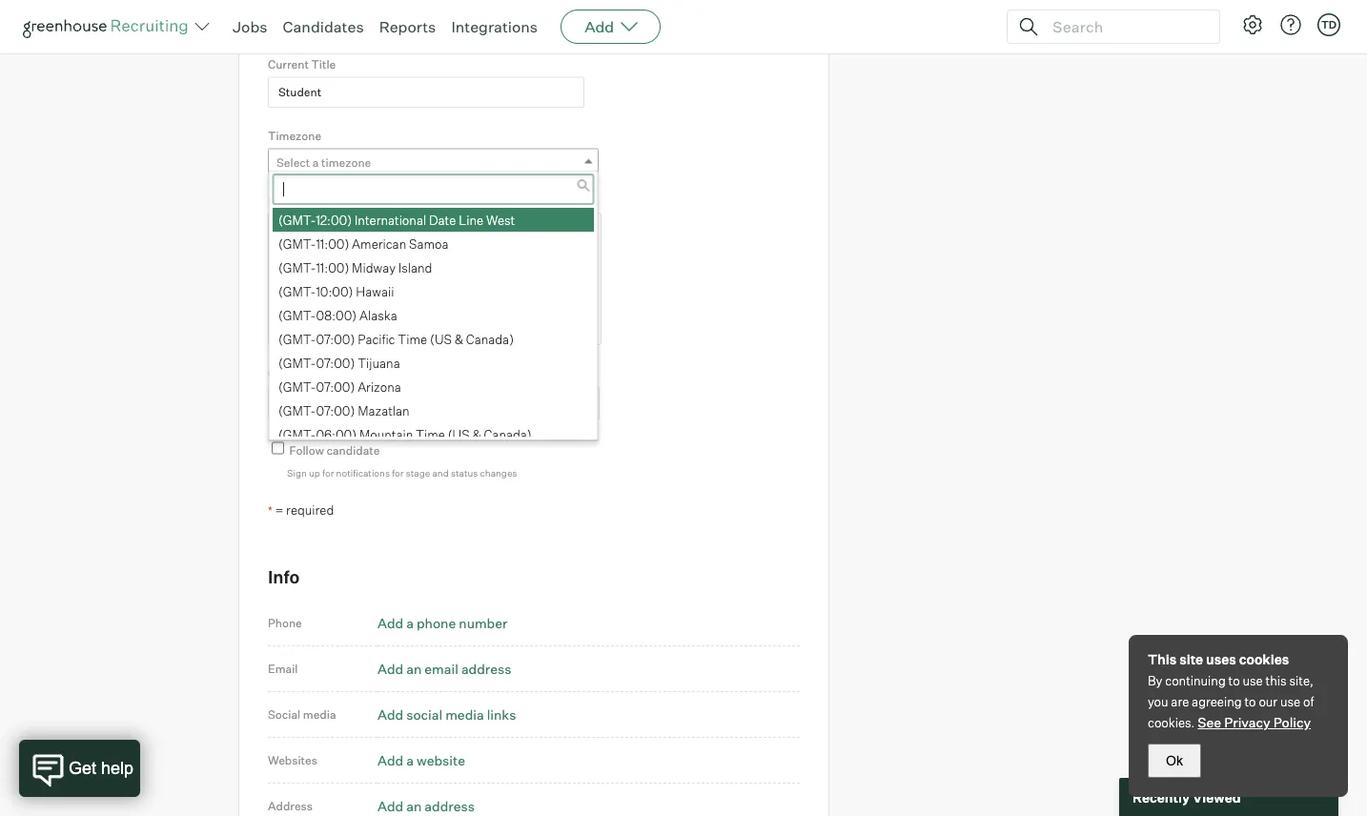 Task type: describe. For each thing, give the bounding box(es) containing it.
site
[[1180, 652, 1204, 668]]

add for add a phone number
[[378, 615, 404, 631]]

address
[[268, 799, 313, 814]]

0 vertical spatial (us
[[430, 331, 452, 346]]

by continuing to use this site, you are agreeing to our use of cookies.
[[1149, 673, 1315, 731]]

timezone
[[268, 129, 322, 143]]

0 vertical spatial time
[[398, 331, 428, 346]]

a for phone
[[407, 615, 414, 631]]

2 (gmt- from the top
[[279, 236, 316, 251]]

current
[[268, 57, 309, 71]]

jobs link
[[233, 17, 268, 36]]

our
[[1260, 694, 1278, 710]]

social media
[[268, 708, 336, 722]]

american
[[352, 236, 407, 251]]

select a timezone
[[277, 155, 371, 170]]

midway
[[352, 260, 396, 275]]

*
[[268, 504, 273, 518]]

viewed
[[1193, 789, 1242, 806]]

1 vertical spatial time
[[416, 427, 445, 442]]

0 vertical spatial &
[[455, 331, 464, 346]]

info
[[268, 567, 300, 588]]

recently viewed
[[1133, 789, 1242, 806]]

island
[[399, 260, 433, 275]]

mazatlan
[[358, 403, 410, 418]]

tags
[[326, 366, 352, 380]]

email
[[425, 660, 459, 677]]

jobs
[[233, 17, 268, 36]]

samoa
[[409, 236, 449, 251]]

select
[[277, 155, 310, 170]]

are
[[1172, 694, 1190, 710]]

by
[[1149, 673, 1163, 689]]

of
[[1304, 694, 1315, 710]]

add for add an address
[[378, 798, 404, 815]]

8 (gmt- from the top
[[279, 379, 316, 394]]

Follow candidate checkbox
[[272, 442, 284, 454]]

3 (gmt- from the top
[[279, 260, 316, 275]]

add for add a website
[[378, 752, 404, 769]]

reports
[[379, 17, 436, 36]]

title
[[311, 57, 336, 71]]

website
[[417, 752, 465, 769]]

status
[[451, 467, 478, 479]]

social
[[268, 708, 301, 722]]

see privacy policy link
[[1198, 714, 1312, 731]]

candidate
[[327, 443, 380, 457]]

0 vertical spatial address
[[462, 660, 512, 677]]

this site uses cookies
[[1149, 652, 1290, 668]]

cookies.
[[1149, 715, 1196, 731]]

1 vertical spatial to
[[1245, 694, 1257, 710]]

=
[[275, 503, 284, 518]]

number
[[459, 615, 508, 631]]

this
[[1266, 673, 1287, 689]]

td
[[1322, 18, 1337, 31]]

privacy
[[1225, 714, 1271, 731]]

hawaii
[[356, 283, 394, 299]]

7 (gmt- from the top
[[279, 355, 316, 370]]

line
[[459, 212, 484, 227]]

notes
[[268, 193, 300, 207]]

add an email address
[[378, 660, 512, 677]]

continuing
[[1166, 673, 1227, 689]]

candidate
[[268, 366, 323, 380]]

4 07:00) from the top
[[316, 403, 355, 418]]

current title
[[268, 57, 336, 71]]

add an address
[[378, 798, 475, 815]]

required
[[286, 503, 334, 518]]

1 11:00) from the top
[[316, 236, 349, 251]]

see
[[1198, 714, 1222, 731]]

candidate tags
[[268, 366, 352, 380]]

1 vertical spatial address
[[425, 798, 475, 815]]

mountain
[[360, 427, 413, 442]]

12:00)
[[316, 212, 352, 227]]

06:00)
[[316, 427, 357, 442]]

see privacy policy
[[1198, 714, 1312, 731]]

greenhouse recruiting image
[[23, 15, 195, 38]]

1 vertical spatial &
[[473, 427, 481, 442]]

0 horizontal spatial to
[[1229, 673, 1241, 689]]

sign up for notifications for stage and status changes
[[287, 467, 517, 479]]

you
[[1149, 694, 1169, 710]]

recently
[[1133, 789, 1190, 806]]

10 (gmt- from the top
[[279, 427, 316, 442]]

5 (gmt- from the top
[[279, 307, 316, 323]]

up
[[309, 467, 320, 479]]



Task type: locate. For each thing, give the bounding box(es) containing it.
& up status
[[473, 427, 481, 442]]

sign
[[287, 467, 307, 479]]

to left the our
[[1245, 694, 1257, 710]]

use left the of
[[1281, 694, 1301, 710]]

phone
[[417, 615, 456, 631]]

social
[[407, 706, 443, 723]]

1 vertical spatial canada)
[[484, 427, 532, 442]]

1 horizontal spatial media
[[446, 706, 484, 723]]

an for email
[[407, 660, 422, 677]]

a inside select a timezone link
[[313, 155, 319, 170]]

1 vertical spatial 11:00)
[[316, 260, 349, 275]]

0 horizontal spatial &
[[455, 331, 464, 346]]

0 vertical spatial canada)
[[466, 331, 514, 346]]

candidates
[[283, 17, 364, 36]]

0 vertical spatial use
[[1243, 673, 1264, 689]]

add a website
[[378, 752, 465, 769]]

0 vertical spatial a
[[313, 155, 319, 170]]

a left phone
[[407, 615, 414, 631]]

11:00) down 12:00)
[[316, 236, 349, 251]]

a left website
[[407, 752, 414, 769]]

stage
[[406, 467, 430, 479]]

add a phone number link
[[378, 615, 508, 631]]

6 (gmt- from the top
[[279, 331, 316, 346]]

agreeing
[[1193, 694, 1243, 710]]

pacific
[[358, 331, 395, 346]]

select a timezone link
[[268, 148, 599, 176]]

integrations
[[452, 17, 538, 36]]

(gmt-12:00) international date line west (gmt-11:00) american samoa (gmt-11:00) midway island (gmt-10:00) hawaii (gmt-08:00) alaska (gmt-07:00) pacific time (us & canada) (gmt-07:00) tijuana (gmt-07:00) arizona (gmt-07:00) mazatlan (gmt-06:00) mountain time (us & canada)
[[279, 212, 532, 442]]

0 horizontal spatial use
[[1243, 673, 1264, 689]]

1 horizontal spatial &
[[473, 427, 481, 442]]

media
[[446, 706, 484, 723], [303, 708, 336, 722]]

follow
[[290, 443, 324, 457]]

None text field
[[273, 174, 594, 205]]

add social media links link
[[378, 706, 516, 723]]

ok
[[1167, 754, 1184, 768]]

0 horizontal spatial for
[[322, 467, 334, 479]]

07:00) left "tijuana" at left top
[[316, 355, 355, 370]]

a for website
[[407, 752, 414, 769]]

tijuana
[[358, 355, 400, 370]]

None text field
[[268, 5, 585, 36], [268, 77, 585, 108], [269, 388, 594, 418], [268, 5, 585, 36], [268, 77, 585, 108], [269, 388, 594, 418]]

1 horizontal spatial to
[[1245, 694, 1257, 710]]

a right select
[[313, 155, 319, 170]]

td button
[[1314, 10, 1345, 40]]

1 an from the top
[[407, 660, 422, 677]]

an left email
[[407, 660, 422, 677]]

add for add
[[585, 17, 614, 36]]

an for address
[[407, 798, 422, 815]]

site,
[[1290, 673, 1314, 689]]

add social media links
[[378, 706, 516, 723]]

phone
[[268, 616, 302, 630]]

07:00) up 06:00)
[[316, 403, 355, 418]]

timezone
[[322, 155, 371, 170]]

alaska
[[360, 307, 398, 323]]

email
[[268, 662, 298, 676]]

td button
[[1318, 13, 1341, 36]]

add for add an email address
[[378, 660, 404, 677]]

media right social
[[303, 708, 336, 722]]

add button
[[561, 10, 661, 44]]

add an address link
[[378, 798, 475, 815]]

(gmt-
[[279, 212, 316, 227], [279, 236, 316, 251], [279, 260, 316, 275], [279, 283, 316, 299], [279, 307, 316, 323], [279, 331, 316, 346], [279, 355, 316, 370], [279, 379, 316, 394], [279, 403, 316, 418], [279, 427, 316, 442]]

time up the and
[[416, 427, 445, 442]]

0 vertical spatial 11:00)
[[316, 236, 349, 251]]

1 vertical spatial use
[[1281, 694, 1301, 710]]

changes
[[480, 467, 517, 479]]

08:00)
[[316, 307, 357, 323]]

1 07:00) from the top
[[316, 331, 355, 346]]

07:00)
[[316, 331, 355, 346], [316, 355, 355, 370], [316, 379, 355, 394], [316, 403, 355, 418]]

time right pacific
[[398, 331, 428, 346]]

reports link
[[379, 17, 436, 36]]

Search text field
[[1048, 13, 1203, 41]]

candidates link
[[283, 17, 364, 36]]

follow candidate
[[290, 443, 380, 457]]

international
[[355, 212, 427, 227]]

(us up status
[[448, 427, 470, 442]]

add an email address link
[[378, 660, 512, 677]]

a for timezone
[[313, 155, 319, 170]]

arizona
[[358, 379, 401, 394]]

configure image
[[1242, 13, 1265, 36]]

(us right pacific
[[430, 331, 452, 346]]

address down website
[[425, 798, 475, 815]]

for left stage
[[392, 467, 404, 479]]

1 vertical spatial an
[[407, 798, 422, 815]]

add inside popup button
[[585, 17, 614, 36]]

& right pacific
[[455, 331, 464, 346]]

west
[[486, 212, 515, 227]]

0 horizontal spatial media
[[303, 708, 336, 722]]

0 vertical spatial to
[[1229, 673, 1241, 689]]

add
[[585, 17, 614, 36], [378, 615, 404, 631], [378, 660, 404, 677], [378, 706, 404, 723], [378, 752, 404, 769], [378, 798, 404, 815]]

this
[[1149, 652, 1177, 668]]

07:00) left arizona
[[316, 379, 355, 394]]

1 vertical spatial (us
[[448, 427, 470, 442]]

address right email
[[462, 660, 512, 677]]

3 07:00) from the top
[[316, 379, 355, 394]]

use
[[1243, 673, 1264, 689], [1281, 694, 1301, 710]]

10:00)
[[316, 283, 353, 299]]

1 (gmt- from the top
[[279, 212, 316, 227]]

add a phone number
[[378, 615, 508, 631]]

media left links
[[446, 706, 484, 723]]

2 vertical spatial a
[[407, 752, 414, 769]]

cookies
[[1240, 652, 1290, 668]]

* = required
[[268, 503, 334, 518]]

2 07:00) from the top
[[316, 355, 355, 370]]

for
[[322, 467, 334, 479], [392, 467, 404, 479]]

1 horizontal spatial use
[[1281, 694, 1301, 710]]

2 an from the top
[[407, 798, 422, 815]]

canada)
[[466, 331, 514, 346], [484, 427, 532, 442]]

2 for from the left
[[392, 467, 404, 479]]

ok button
[[1149, 744, 1202, 778]]

for right up
[[322, 467, 334, 479]]

07:00) down 08:00)
[[316, 331, 355, 346]]

policy
[[1274, 714, 1312, 731]]

1 vertical spatial a
[[407, 615, 414, 631]]

use left this at the right bottom of the page
[[1243, 673, 1264, 689]]

(us
[[430, 331, 452, 346], [448, 427, 470, 442]]

an down add a website link
[[407, 798, 422, 815]]

integrations link
[[452, 17, 538, 36]]

1 for from the left
[[322, 467, 334, 479]]

an
[[407, 660, 422, 677], [407, 798, 422, 815]]

add for add social media links
[[378, 706, 404, 723]]

9 (gmt- from the top
[[279, 403, 316, 418]]

date
[[429, 212, 456, 227]]

11:00) up 10:00) on the top of the page
[[316, 260, 349, 275]]

add a website link
[[378, 752, 465, 769]]

4 (gmt- from the top
[[279, 283, 316, 299]]

address
[[462, 660, 512, 677], [425, 798, 475, 815]]

0 vertical spatial an
[[407, 660, 422, 677]]

2 11:00) from the top
[[316, 260, 349, 275]]

websites
[[268, 753, 318, 768]]

links
[[487, 706, 516, 723]]

Notes text field
[[268, 213, 602, 345]]

notifications
[[336, 467, 390, 479]]

uses
[[1207, 652, 1237, 668]]

to down 'uses'
[[1229, 673, 1241, 689]]

1 horizontal spatial for
[[392, 467, 404, 479]]



Task type: vqa. For each thing, say whether or not it's contained in the screenshot.
uses
yes



